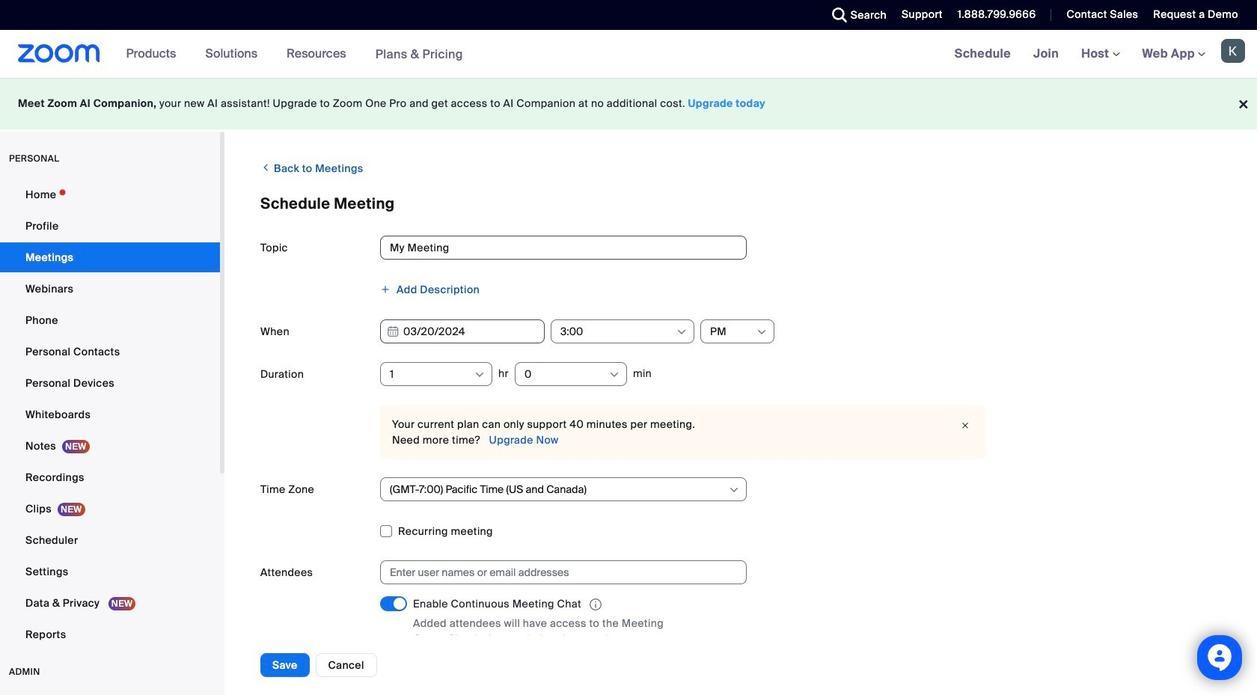 Task type: describe. For each thing, give the bounding box(es) containing it.
left image
[[260, 160, 271, 175]]

add image
[[380, 284, 391, 295]]

My Meeting text field
[[380, 236, 747, 260]]

profile picture image
[[1222, 39, 1246, 63]]

1 horizontal spatial show options image
[[609, 369, 620, 381]]

product information navigation
[[115, 30, 475, 79]]

0 horizontal spatial show options image
[[474, 369, 486, 381]]

choose date text field
[[380, 320, 545, 344]]

Persistent Chat, enter email address,Enter user names or email addresses text field
[[390, 561, 724, 584]]

select start time text field
[[561, 320, 675, 343]]

learn more about enable continuous meeting chat image
[[585, 598, 606, 612]]



Task type: locate. For each thing, give the bounding box(es) containing it.
option group
[[380, 666, 1222, 690]]

1 vertical spatial show options image
[[728, 484, 740, 496]]

2 horizontal spatial show options image
[[676, 326, 688, 338]]

footer
[[0, 78, 1258, 130]]

show options image
[[676, 326, 688, 338], [474, 369, 486, 381], [609, 369, 620, 381]]

show options image down select start time text box
[[609, 369, 620, 381]]

show options image right select start time text box
[[676, 326, 688, 338]]

0 horizontal spatial show options image
[[728, 484, 740, 496]]

0 vertical spatial show options image
[[756, 326, 768, 338]]

application
[[413, 597, 698, 613]]

meetings navigation
[[944, 30, 1258, 79]]

banner
[[0, 30, 1258, 79]]

zoom logo image
[[18, 44, 100, 63]]

select time zone text field
[[390, 478, 728, 501]]

close image
[[957, 418, 975, 433]]

show options image
[[756, 326, 768, 338], [728, 484, 740, 496]]

personal menu menu
[[0, 180, 220, 651]]

1 horizontal spatial show options image
[[756, 326, 768, 338]]

show options image down choose date text box
[[474, 369, 486, 381]]



Task type: vqa. For each thing, say whether or not it's contained in the screenshot.
STRIKETHROUGH icon
no



